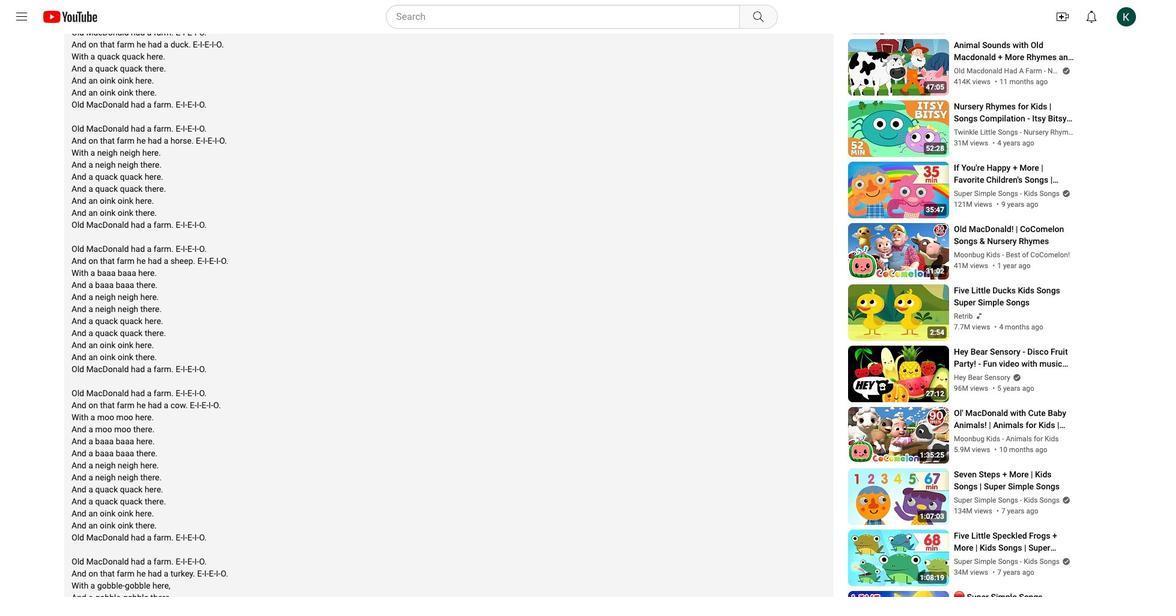 Task type: locate. For each thing, give the bounding box(es) containing it.
47 minutes, 5 seconds image
[[924, 81, 947, 93]]

1 verified image from the top
[[1060, 67, 1071, 75]]

avatar image image
[[1117, 7, 1137, 26]]

verified image down seven steps + more | kids songs | super simple songs by super simple songs - kids songs 134,084,050 views 7 years ago 1 hour, 7 minutes 'element'
[[1060, 496, 1071, 504]]

🔴  super simple songs bedtime livestream 🌟🦉💤 | kids nap songs | super simple songs by super simple live - 24 hour livestreams for kids 609,678 views streamed 1 month ago 1 hour, 18 minutes element
[[954, 591, 1076, 597]]

3 verified image from the top
[[1060, 496, 1071, 504]]

1 hour, 7 minutes, 3 seconds image
[[918, 511, 947, 523]]

verified image down the "if you're happy + more | favorite children's songs | super simple songs by super simple songs - kids songs 121,165,233 views 9 years ago 35 minutes" element
[[1060, 189, 1071, 198]]

1 horizontal spatial verified image
[[1060, 5, 1071, 14]]

verified image down "animal sounds with old macdonald + more rhymes and songs for kids by old macdonald had a farm - nursery rhymes for kids 414,644 views 11 months ago 47 minutes" element
[[1060, 67, 1071, 75]]

1 vertical spatial verified image
[[1011, 373, 1022, 382]]

None search field
[[364, 5, 781, 29]]

1 hour, 35 minutes, 25 seconds image
[[918, 449, 947, 461]]

verified image
[[1060, 5, 1071, 14], [1011, 373, 1022, 382]]

2 verified image from the top
[[1060, 189, 1071, 198]]

ol' macdonald with cute baby animals! | animals for kids | funny cartoons | learn about animals by moonbug kids - animals for kids 5,929,329 views 10 months ago 1 hour, 35 minutes element
[[954, 407, 1076, 431]]

4 verified image from the top
[[1060, 557, 1071, 566]]

46 minutes, 55 seconds image
[[924, 20, 947, 32]]

five little speckled frogs + more | kids songs | super simple songs by super simple songs - kids songs 34,049,912 views 7 years ago 1 hour, 8 minutes element
[[954, 530, 1076, 554]]

five little ducks   kids songs   super simple songs by retrib 7,757,997 views 4 months ago 2 minutes, 54 seconds element
[[954, 285, 1076, 309]]

verified image down five little speckled frogs + more | kids songs | super simple songs by super simple songs - kids songs 34,049,912 views 7 years ago 1 hour, 8 minutes element
[[1060, 557, 1071, 566]]

verified image for "animal sounds with old macdonald + more rhymes and songs for kids by old macdonald had a farm - nursery rhymes for kids 414,644 views 11 months ago 47 minutes" element
[[1060, 67, 1071, 75]]

27 minutes, 12 seconds image
[[924, 388, 947, 400]]

31 minutes, 2 seconds image
[[924, 265, 947, 277]]

old macdonald! | cocomelon songs & nursery rhymes by moonbug kids - best of cocomelon! 41,761,314 views 1 year ago 31 minutes element
[[954, 223, 1076, 247]]

verified image
[[1060, 67, 1071, 75], [1060, 189, 1071, 198], [1060, 496, 1071, 504], [1060, 557, 1071, 566]]



Task type: vqa. For each thing, say whether or not it's contained in the screenshot.
left News
no



Task type: describe. For each thing, give the bounding box(es) containing it.
verified image for five little speckled frogs + more | kids songs | super simple songs by super simple songs - kids songs 34,049,912 views 7 years ago 1 hour, 8 minutes element
[[1060, 557, 1071, 566]]

0 horizontal spatial verified image
[[1011, 373, 1022, 382]]

animal sounds with old macdonald + more rhymes and songs for kids by old macdonald had a farm - nursery rhymes for kids 414,644 views 11 months ago 47 minutes element
[[954, 39, 1076, 63]]

if you're happy + more | favorite children's songs | super simple songs by super simple songs - kids songs 121,165,233 views 9 years ago 35 minutes element
[[954, 162, 1076, 186]]

verified image for seven steps + more | kids songs | super simple songs by super simple songs - kids songs 134,084,050 views 7 years ago 1 hour, 7 minutes 'element'
[[1060, 496, 1071, 504]]

hey bear sensory - disco fruit party! - fun video with music and dancing ! by hey bear sensory 96,116,984 views 5 years ago 27 minutes element
[[954, 346, 1076, 370]]

Search text field
[[396, 9, 737, 25]]

52 minutes, 28 seconds image
[[924, 143, 947, 155]]

seven steps + more | kids songs | super simple songs by super simple songs - kids songs 134,084,050 views 7 years ago 1 hour, 7 minutes element
[[954, 469, 1076, 493]]

official artist channel image
[[973, 312, 984, 320]]

verified image for the "if you're happy + more | favorite children's songs | super simple songs by super simple songs - kids songs 121,165,233 views 9 years ago 35 minutes" element
[[1060, 189, 1071, 198]]

35 minutes, 47 seconds image
[[924, 204, 947, 216]]

2 minutes, 54 seconds image
[[928, 327, 947, 339]]

nursery rhymes for kids | songs compilation - itsy bitsy spider + more children songs by twinkle little songs - nursery rhymes 31,710,855 views 4 years ago 52 minutes element
[[954, 101, 1076, 125]]

1 hour, 8 minutes, 19 seconds image
[[918, 572, 947, 584]]

0 vertical spatial verified image
[[1060, 5, 1071, 14]]



